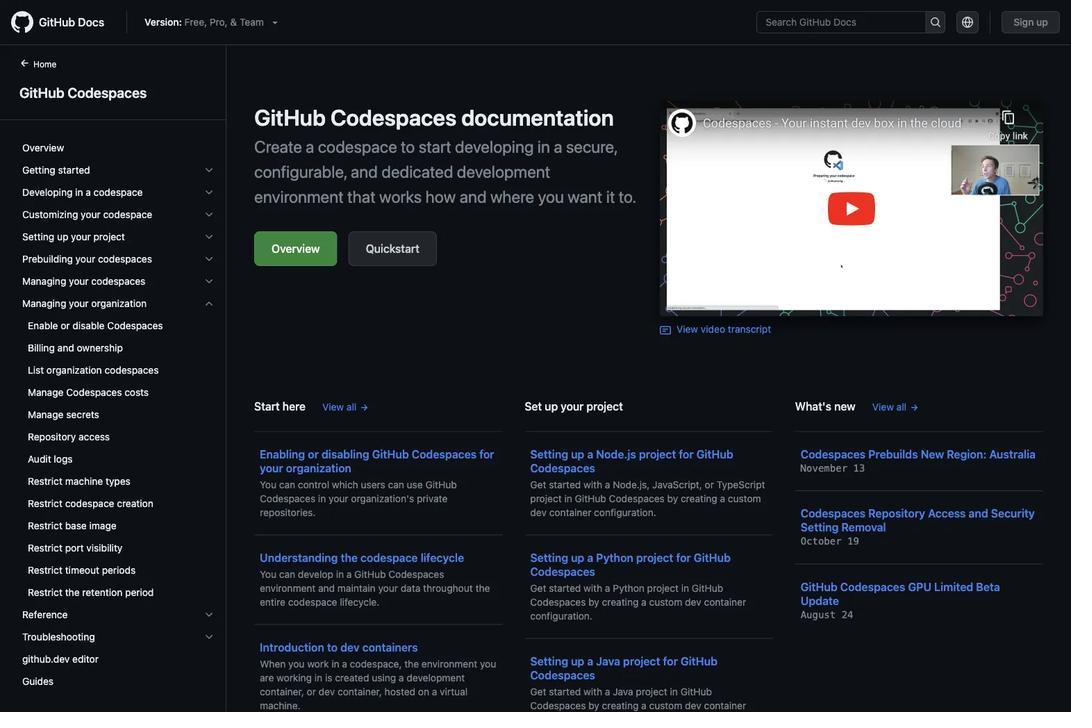 Task type: vqa. For each thing, say whether or not it's contained in the screenshot.
plans
no



Task type: locate. For each thing, give the bounding box(es) containing it.
configuration. inside setting up a node.js project for github codespaces get started with a node.js, javascript, or typescript project in github codespaces by creating a custom dev container configuration.
[[594, 507, 657, 518]]

Search GitHub Docs search field
[[758, 12, 926, 33]]

0 vertical spatial get
[[531, 479, 547, 490]]

billing and ownership link
[[17, 337, 220, 359]]

0 vertical spatial development
[[457, 162, 551, 181]]

managing your organization element
[[11, 293, 226, 604], [11, 315, 226, 604]]

0 vertical spatial creating
[[681, 493, 718, 504]]

view right link icon
[[677, 324, 699, 335]]

or up the control
[[308, 448, 319, 461]]

up for setting up a java project for github codespaces get started with a java project in github codespaces by creating a custom dev containe
[[571, 655, 585, 668]]

started for setting up a java project for github codespaces
[[549, 686, 581, 698]]

or right enable
[[61, 320, 70, 332]]

2 vertical spatial with
[[584, 686, 603, 698]]

for inside enabling or disabling github codespaces for your organization you can control which users can use github codespaces in your organization's private repositories.
[[480, 448, 495, 461]]

the up maintain
[[341, 551, 358, 564]]

development inside introduction to dev containers when you work in a codespace, the environment you are working in is created using a development container, or dev container, hosted on a virtual machine.
[[407, 672, 465, 684]]

0 vertical spatial overview link
[[17, 137, 220, 159]]

get inside setting up a python project for github codespaces get started with a python project in github codespaces by creating a custom dev container configuration.
[[531, 583, 547, 594]]

0 horizontal spatial container
[[550, 507, 592, 518]]

restrict port visibility link
[[17, 537, 220, 560]]

up inside setting up a node.js project for github codespaces get started with a node.js, javascript, or typescript project in github codespaces by creating a custom dev container configuration.
[[571, 448, 585, 461]]

2 manage from the top
[[28, 409, 64, 421]]

ownership
[[77, 342, 123, 354]]

None search field
[[757, 11, 946, 33]]

repository inside codespaces repository access and security setting removal october 19
[[869, 507, 926, 520]]

you
[[538, 187, 564, 206], [289, 658, 305, 670], [480, 658, 497, 670]]

0 vertical spatial organization
[[91, 298, 147, 309]]

all for new
[[897, 401, 907, 413]]

with for java
[[584, 686, 603, 698]]

codespace inside dropdown button
[[94, 187, 143, 198]]

0 vertical spatial managing
[[22, 276, 66, 287]]

in inside github codespaces documentation create a codespace to start developing in a secure, configurable, and dedicated development environment that works how and where you want it to.
[[538, 137, 550, 156]]

3 restrict from the top
[[28, 520, 63, 532]]

and up that
[[351, 162, 378, 181]]

view all right here
[[323, 401, 357, 413]]

view right "new"
[[873, 401, 895, 413]]

managing your codespaces button
[[17, 270, 220, 293]]

2 restrict from the top
[[28, 498, 63, 510]]

how
[[426, 187, 456, 206]]

1 with from the top
[[584, 479, 603, 490]]

codespaces prebuilds new region: australia november 13
[[801, 448, 1037, 474]]

view all for start here
[[323, 401, 357, 413]]

2 vertical spatial environment
[[422, 658, 478, 670]]

2 vertical spatial by
[[589, 700, 600, 712]]

manage down list
[[28, 387, 64, 398]]

0 horizontal spatial overview
[[22, 142, 64, 154]]

and inside the github codespaces element
[[57, 342, 74, 354]]

13
[[854, 463, 866, 474]]

up for setting up a node.js project for github codespaces get started with a node.js, javascript, or typescript project in github codespaces by creating a custom dev container configuration.
[[571, 448, 585, 461]]

restrict codespace creation
[[28, 498, 153, 510]]

creating for python
[[602, 596, 639, 608]]

your inside dropdown button
[[81, 209, 101, 220]]

2 vertical spatial sc 9kayk9 0 image
[[204, 632, 215, 643]]

manage for manage secrets
[[28, 409, 64, 421]]

sc 9kayk9 0 image for developing in a codespace
[[204, 187, 215, 198]]

sc 9kayk9 0 image inside getting started 'dropdown button'
[[204, 165, 215, 176]]

periods
[[102, 565, 136, 576]]

overview
[[22, 142, 64, 154], [272, 242, 320, 255]]

2 vertical spatial organization
[[286, 462, 352, 475]]

with for node.js
[[584, 479, 603, 490]]

created
[[335, 672, 369, 684]]

1 vertical spatial you
[[260, 569, 277, 580]]

1 horizontal spatial view all
[[873, 401, 907, 413]]

to up dedicated
[[401, 137, 415, 156]]

0 horizontal spatial overview link
[[17, 137, 220, 159]]

containers
[[363, 641, 418, 654]]

environment inside understanding the codespace lifecycle you can develop in a github codespaces environment and maintain your data throughout the entire codespace lifecycle.
[[260, 583, 316, 594]]

can inside understanding the codespace lifecycle you can develop in a github codespaces environment and maintain your data throughout the entire codespace lifecycle.
[[279, 569, 295, 580]]

managing your organization element containing enable or disable codespaces
[[11, 315, 226, 604]]

1 horizontal spatial to
[[401, 137, 415, 156]]

home link
[[14, 58, 79, 72]]

removal
[[842, 521, 887, 534]]

sc 9kayk9 0 image inside reference dropdown button
[[204, 610, 215, 621]]

can down understanding
[[279, 569, 295, 580]]

codespace up the data
[[361, 551, 418, 564]]

up for setting up a python project for github codespaces get started with a python project in github codespaces by creating a custom dev container configuration.
[[571, 551, 585, 564]]

quickstart
[[366, 242, 420, 255]]

setting inside setting up a python project for github codespaces get started with a python project in github codespaces by creating a custom dev container configuration.
[[531, 551, 569, 564]]

manage
[[28, 387, 64, 398], [28, 409, 64, 421]]

2 get from the top
[[531, 583, 547, 594]]

0 horizontal spatial repository
[[28, 431, 76, 443]]

typescript
[[717, 479, 766, 490]]

github.dev editor link
[[17, 649, 220, 671]]

by inside setting up a python project for github codespaces get started with a python project in github codespaces by creating a custom dev container configuration.
[[589, 596, 600, 608]]

2 you from the top
[[260, 569, 277, 580]]

2 view all link from the left
[[873, 400, 920, 414]]

developing
[[22, 187, 73, 198]]

up inside dropdown button
[[57, 231, 68, 243]]

managing up enable
[[22, 298, 66, 309]]

development up where
[[457, 162, 551, 181]]

to inside github codespaces documentation create a codespace to start developing in a secure, configurable, and dedicated development environment that works how and where you want it to.
[[401, 137, 415, 156]]

environment up virtual
[[422, 658, 478, 670]]

managing inside 'managing your codespaces' dropdown button
[[22, 276, 66, 287]]

1 vertical spatial overview link
[[254, 231, 338, 266]]

can
[[279, 479, 295, 490], [388, 479, 404, 490], [279, 569, 295, 580]]

1 vertical spatial by
[[589, 596, 600, 608]]

restrict left port
[[28, 543, 63, 554]]

creating for java
[[602, 700, 639, 712]]

environment inside introduction to dev containers when you work in a codespace, the environment you are working in is created using a development container, or dev container, hosted on a virtual machine.
[[422, 658, 478, 670]]

codespaces for list organization codespaces
[[105, 365, 159, 376]]

managing your organization button
[[17, 293, 220, 315]]

started inside 'setting up a java project for github codespaces get started with a java project in github codespaces by creating a custom dev containe'
[[549, 686, 581, 698]]

1 vertical spatial organization
[[47, 365, 102, 376]]

1 view all from the left
[[323, 401, 357, 413]]

for
[[480, 448, 495, 461], [679, 448, 694, 461], [677, 551, 692, 564], [664, 655, 678, 668]]

lifecycle.
[[340, 596, 380, 608]]

2 managing from the top
[[22, 298, 66, 309]]

1 horizontal spatial overview link
[[254, 231, 338, 266]]

october 19 element
[[801, 536, 860, 547]]

restrict for restrict machine types
[[28, 476, 63, 487]]

pro,
[[210, 16, 228, 28]]

5 restrict from the top
[[28, 565, 63, 576]]

access
[[929, 507, 967, 520]]

github
[[39, 16, 75, 29], [19, 84, 64, 100], [254, 104, 326, 131], [372, 448, 409, 461], [697, 448, 734, 461], [426, 479, 457, 490], [575, 493, 607, 504], [694, 551, 731, 564], [355, 569, 386, 580], [801, 580, 838, 594], [692, 583, 724, 594], [681, 655, 718, 668], [681, 686, 713, 698]]

1 vertical spatial codespaces
[[91, 276, 146, 287]]

quickstart link
[[349, 231, 437, 266]]

1 all from the left
[[347, 401, 357, 413]]

or inside setting up a node.js project for github codespaces get started with a node.js, javascript, or typescript project in github codespaces by creating a custom dev container configuration.
[[705, 479, 715, 490]]

2 all from the left
[[897, 401, 907, 413]]

0 horizontal spatial all
[[347, 401, 357, 413]]

restrict up reference
[[28, 587, 63, 599]]

1 vertical spatial creating
[[602, 596, 639, 608]]

up inside 'setting up a java project for github codespaces get started with a java project in github codespaces by creating a custom dev containe'
[[571, 655, 585, 668]]

prebuilds
[[869, 448, 919, 461]]

your up managing your organization
[[69, 276, 89, 287]]

you up 'entire'
[[260, 569, 277, 580]]

all up prebuilds
[[897, 401, 907, 413]]

view all right "new"
[[873, 401, 907, 413]]

3 sc 9kayk9 0 image from the top
[[204, 632, 215, 643]]

0 vertical spatial by
[[668, 493, 679, 504]]

for for setting up a node.js project for github codespaces
[[679, 448, 694, 461]]

docs
[[78, 16, 104, 29]]

for inside setting up a python project for github codespaces get started with a python project in github codespaces by creating a custom dev container configuration.
[[677, 551, 692, 564]]

get inside setting up a node.js project for github codespaces get started with a node.js, javascript, or typescript project in github codespaces by creating a custom dev container configuration.
[[531, 479, 547, 490]]

link image
[[660, 325, 672, 336]]

overview inside the github codespaces element
[[22, 142, 64, 154]]

restrict up restrict base image
[[28, 498, 63, 510]]

0 vertical spatial overview
[[22, 142, 64, 154]]

organization
[[91, 298, 147, 309], [47, 365, 102, 376], [286, 462, 352, 475]]

0 vertical spatial with
[[584, 479, 603, 490]]

hosted
[[385, 686, 416, 698]]

for inside 'setting up a java project for github codespaces get started with a java project in github codespaces by creating a custom dev containe'
[[664, 655, 678, 668]]

it
[[607, 187, 616, 206]]

organization down billing and ownership
[[47, 365, 102, 376]]

by inside 'setting up a java project for github codespaces get started with a java project in github codespaces by creating a custom dev containe'
[[589, 700, 600, 712]]

0 horizontal spatial view
[[323, 401, 344, 413]]

repository up 'removal'
[[869, 507, 926, 520]]

port
[[65, 543, 84, 554]]

6 restrict from the top
[[28, 587, 63, 599]]

development up on
[[407, 672, 465, 684]]

sign up link
[[1003, 11, 1061, 33]]

customizing your codespace
[[22, 209, 152, 220]]

1 sc 9kayk9 0 image from the top
[[204, 209, 215, 220]]

0 horizontal spatial view all
[[323, 401, 357, 413]]

with inside setting up a node.js project for github codespaces get started with a node.js, javascript, or typescript project in github codespaces by creating a custom dev container configuration.
[[584, 479, 603, 490]]

for inside setting up a node.js project for github codespaces get started with a node.js, javascript, or typescript project in github codespaces by creating a custom dev container configuration.
[[679, 448, 694, 461]]

up inside setting up a python project for github codespaces get started with a python project in github codespaces by creating a custom dev container configuration.
[[571, 551, 585, 564]]

&
[[230, 16, 237, 28]]

2 vertical spatial codespaces
[[105, 365, 159, 376]]

1 sc 9kayk9 0 image from the top
[[204, 165, 215, 176]]

managing inside managing your organization dropdown button
[[22, 298, 66, 309]]

restrict machine types
[[28, 476, 131, 487]]

1 managing your organization element from the top
[[11, 293, 226, 604]]

create
[[254, 137, 302, 156]]

0 horizontal spatial you
[[289, 658, 305, 670]]

2 with from the top
[[584, 583, 603, 594]]

1 horizontal spatial overview
[[272, 242, 320, 255]]

codespaces up costs
[[105, 365, 159, 376]]

github codespaces element
[[0, 56, 227, 711]]

6 sc 9kayk9 0 image from the top
[[204, 610, 215, 621]]

up for setting up your project
[[57, 231, 68, 243]]

1 horizontal spatial all
[[897, 401, 907, 413]]

with inside setting up a python project for github codespaces get started with a python project in github codespaces by creating a custom dev container configuration.
[[584, 583, 603, 594]]

and down develop
[[318, 583, 335, 594]]

0 horizontal spatial container,
[[260, 686, 304, 698]]

github codespaces documentation create a codespace to start developing in a secure, configurable, and dedicated development environment that works how and where you want it to.
[[254, 104, 637, 206]]

2 managing your organization element from the top
[[11, 315, 226, 604]]

your down enabling
[[260, 462, 283, 475]]

machine
[[65, 476, 103, 487]]

1 horizontal spatial repository
[[869, 507, 926, 520]]

setting
[[22, 231, 54, 243], [531, 448, 569, 461], [801, 521, 839, 534], [531, 551, 569, 564], [531, 655, 569, 668]]

1 restrict from the top
[[28, 476, 63, 487]]

for for enabling or disabling github codespaces for your organization
[[480, 448, 495, 461]]

2 horizontal spatial view
[[873, 401, 895, 413]]

1 vertical spatial custom
[[650, 596, 683, 608]]

transcript
[[728, 324, 772, 335]]

you down enabling
[[260, 479, 277, 490]]

codespaces inside codespaces prebuilds new region: australia november 13
[[801, 448, 866, 461]]

repository up audit logs
[[28, 431, 76, 443]]

creating inside 'setting up a java project for github codespaces get started with a java project in github codespaces by creating a custom dev containe'
[[602, 700, 639, 712]]

node.js,
[[613, 479, 650, 490]]

setting up a java project for github codespaces get started with a java project in github codespaces by creating a custom dev containe
[[531, 655, 747, 713]]

4 restrict from the top
[[28, 543, 63, 554]]

to up work
[[327, 641, 338, 654]]

setting for node.js
[[531, 448, 569, 461]]

0 vertical spatial you
[[260, 479, 277, 490]]

custom inside setting up a python project for github codespaces get started with a python project in github codespaces by creating a custom dev container configuration.
[[650, 596, 683, 608]]

manage secrets link
[[17, 404, 220, 426]]

setting inside setting up a node.js project for github codespaces get started with a node.js, javascript, or typescript project in github codespaces by creating a custom dev container configuration.
[[531, 448, 569, 461]]

version:
[[145, 16, 182, 28]]

3 get from the top
[[531, 686, 547, 698]]

0 vertical spatial sc 9kayk9 0 image
[[204, 209, 215, 220]]

for for setting up a java project for github codespaces
[[664, 655, 678, 668]]

2 vertical spatial get
[[531, 686, 547, 698]]

your left the data
[[378, 583, 398, 594]]

creating inside setting up a python project for github codespaces get started with a python project in github codespaces by creating a custom dev container configuration.
[[602, 596, 639, 608]]

view all link up prebuilds
[[873, 400, 920, 414]]

1 horizontal spatial container
[[705, 596, 747, 608]]

2 horizontal spatial you
[[538, 187, 564, 206]]

0 vertical spatial configuration.
[[594, 507, 657, 518]]

environment up 'entire'
[[260, 583, 316, 594]]

1 horizontal spatial view all link
[[873, 400, 920, 414]]

sc 9kayk9 0 image inside customizing your codespace dropdown button
[[204, 209, 215, 220]]

container inside setting up a python project for github codespaces get started with a python project in github codespaces by creating a custom dev container configuration.
[[705, 596, 747, 608]]

view all link up the disabling
[[323, 400, 369, 414]]

manage up repository access
[[28, 409, 64, 421]]

enable
[[28, 320, 58, 332]]

users
[[361, 479, 386, 490]]

codespace up that
[[318, 137, 397, 156]]

github docs link
[[11, 11, 115, 33]]

0 vertical spatial manage
[[28, 387, 64, 398]]

codespaces for prebuilding your codespaces
[[98, 253, 152, 265]]

0 horizontal spatial view all link
[[323, 400, 369, 414]]

1 horizontal spatial view
[[677, 324, 699, 335]]

setting inside setting up your project dropdown button
[[22, 231, 54, 243]]

your down developing in a codespace
[[81, 209, 101, 220]]

node.js
[[597, 448, 637, 461]]

container, up machine.
[[260, 686, 304, 698]]

0 vertical spatial container
[[550, 507, 592, 518]]

november 13 element
[[801, 463, 866, 474]]

and right access in the bottom right of the page
[[969, 507, 989, 520]]

setting up your project
[[22, 231, 125, 243]]

codespaces
[[98, 253, 152, 265], [91, 276, 146, 287], [105, 365, 159, 376]]

configuration. inside setting up a python project for github codespaces get started with a python project in github codespaces by creating a custom dev container configuration.
[[531, 610, 593, 622]]

can left use
[[388, 479, 404, 490]]

your down managing your codespaces
[[69, 298, 89, 309]]

1 vertical spatial get
[[531, 583, 547, 594]]

and right billing
[[57, 342, 74, 354]]

in inside 'setting up a java project for github codespaces get started with a java project in github codespaces by creating a custom dev containe'
[[671, 686, 678, 698]]

sc 9kayk9 0 image inside managing your organization dropdown button
[[204, 298, 215, 309]]

1 managing from the top
[[22, 276, 66, 287]]

sc 9kayk9 0 image
[[204, 165, 215, 176], [204, 187, 215, 198], [204, 254, 215, 265], [204, 276, 215, 287], [204, 298, 215, 309], [204, 610, 215, 621]]

all up the disabling
[[347, 401, 357, 413]]

in inside setting up a node.js project for github codespaces get started with a node.js, javascript, or typescript project in github codespaces by creating a custom dev container configuration.
[[565, 493, 573, 504]]

1 you from the top
[[260, 479, 277, 490]]

2 container, from the left
[[338, 686, 382, 698]]

manage for manage codespaces costs
[[28, 387, 64, 398]]

sc 9kayk9 0 image inside setting up your project dropdown button
[[204, 231, 215, 243]]

1 vertical spatial container
[[705, 596, 747, 608]]

1 horizontal spatial you
[[480, 658, 497, 670]]

australia
[[990, 448, 1037, 461]]

and right "how"
[[460, 187, 487, 206]]

started inside setting up a node.js project for github codespaces get started with a node.js, javascript, or typescript project in github codespaces by creating a custom dev container configuration.
[[549, 479, 581, 490]]

1 container, from the left
[[260, 686, 304, 698]]

1 vertical spatial sc 9kayk9 0 image
[[204, 231, 215, 243]]

the down "containers"
[[405, 658, 419, 670]]

codespaces inside github codespaces documentation create a codespace to start developing in a secure, configurable, and dedicated development environment that works how and where you want it to.
[[331, 104, 457, 131]]

sc 9kayk9 0 image for managing your codespaces
[[204, 276, 215, 287]]

3 sc 9kayk9 0 image from the top
[[204, 254, 215, 265]]

sc 9kayk9 0 image for your
[[204, 231, 215, 243]]

repository inside the github codespaces element
[[28, 431, 76, 443]]

your up prebuilding your codespaces
[[71, 231, 91, 243]]

organization down 'managing your codespaces' dropdown button
[[91, 298, 147, 309]]

view video transcript
[[677, 324, 772, 335]]

the
[[341, 551, 358, 564], [476, 583, 490, 594], [65, 587, 80, 599], [405, 658, 419, 670]]

2 sc 9kayk9 0 image from the top
[[204, 231, 215, 243]]

container, down created
[[338, 686, 382, 698]]

get for setting up a java project for github codespaces
[[531, 686, 547, 698]]

0 vertical spatial to
[[401, 137, 415, 156]]

that
[[348, 187, 376, 206]]

manage secrets
[[28, 409, 99, 421]]

codespaces inside understanding the codespace lifecycle you can develop in a github codespaces environment and maintain your data throughout the entire codespace lifecycle.
[[389, 569, 444, 580]]

sc 9kayk9 0 image inside 'managing your codespaces' dropdown button
[[204, 276, 215, 287]]

developing in a codespace button
[[17, 181, 220, 204]]

restrict for restrict timeout periods
[[28, 565, 63, 576]]

0 vertical spatial codespaces
[[98, 253, 152, 265]]

creating inside setting up a node.js project for github codespaces get started with a node.js, javascript, or typescript project in github codespaces by creating a custom dev container configuration.
[[681, 493, 718, 504]]

1 view all link from the left
[[323, 400, 369, 414]]

up for sign up
[[1037, 16, 1049, 28]]

dev inside setting up a python project for github codespaces get started with a python project in github codespaces by creating a custom dev container configuration.
[[686, 596, 702, 608]]

1 vertical spatial repository
[[869, 507, 926, 520]]

0 vertical spatial environment
[[254, 187, 344, 206]]

sc 9kayk9 0 image
[[204, 209, 215, 220], [204, 231, 215, 243], [204, 632, 215, 643]]

0 horizontal spatial to
[[327, 641, 338, 654]]

codespaces down setting up your project dropdown button
[[98, 253, 152, 265]]

in inside dropdown button
[[75, 187, 83, 198]]

codespaces down prebuilding your codespaces dropdown button
[[91, 276, 146, 287]]

1 vertical spatial development
[[407, 672, 465, 684]]

repository
[[28, 431, 76, 443], [869, 507, 926, 520]]

managing down "prebuilding"
[[22, 276, 66, 287]]

3 with from the top
[[584, 686, 603, 698]]

using
[[372, 672, 396, 684]]

codespace down developing in a codespace dropdown button
[[103, 209, 152, 220]]

5 sc 9kayk9 0 image from the top
[[204, 298, 215, 309]]

restrict left base
[[28, 520, 63, 532]]

billing and ownership
[[28, 342, 123, 354]]

organization up the control
[[286, 462, 352, 475]]

4 sc 9kayk9 0 image from the top
[[204, 276, 215, 287]]

custom inside 'setting up a java project for github codespaces get started with a java project in github codespaces by creating a custom dev containe'
[[650, 700, 683, 712]]

sc 9kayk9 0 image inside prebuilding your codespaces dropdown button
[[204, 254, 215, 265]]

development inside github codespaces documentation create a codespace to start developing in a secure, configurable, and dedicated development environment that works how and where you want it to.
[[457, 162, 551, 181]]

a inside developing in a codespace dropdown button
[[86, 187, 91, 198]]

started for setting up a node.js project for github codespaces
[[549, 479, 581, 490]]

1 horizontal spatial configuration.
[[594, 507, 657, 518]]

view for enabling or disabling github codespaces for your organization
[[323, 401, 344, 413]]

august
[[801, 609, 836, 621]]

1 vertical spatial to
[[327, 641, 338, 654]]

types
[[106, 476, 131, 487]]

2 view all from the left
[[873, 401, 907, 413]]

1 horizontal spatial container,
[[338, 686, 382, 698]]

get inside 'setting up a java project for github codespaces get started with a java project in github codespaces by creating a custom dev containe'
[[531, 686, 547, 698]]

started inside 'dropdown button'
[[58, 164, 90, 176]]

0 vertical spatial repository
[[28, 431, 76, 443]]

custom for setting up a python project for github codespaces
[[650, 596, 683, 608]]

2 vertical spatial custom
[[650, 700, 683, 712]]

restrict left timeout
[[28, 565, 63, 576]]

1 manage from the top
[[28, 387, 64, 398]]

sc 9kayk9 0 image inside developing in a codespace dropdown button
[[204, 187, 215, 198]]

restrict for restrict the retention period
[[28, 587, 63, 599]]

24
[[842, 609, 854, 621]]

up
[[1037, 16, 1049, 28], [57, 231, 68, 243], [545, 400, 558, 413], [571, 448, 585, 461], [571, 551, 585, 564], [571, 655, 585, 668]]

python
[[597, 551, 634, 564], [613, 583, 645, 594]]

1 vertical spatial configuration.
[[531, 610, 593, 622]]

lifecycle
[[421, 551, 465, 564]]

project inside dropdown button
[[93, 231, 125, 243]]

or down working
[[307, 686, 316, 698]]

view right here
[[323, 401, 344, 413]]

managing your organization
[[22, 298, 147, 309]]

restrict down audit logs
[[28, 476, 63, 487]]

environment down configurable,
[[254, 187, 344, 206]]

2 sc 9kayk9 0 image from the top
[[204, 187, 215, 198]]

with inside 'setting up a java project for github codespaces get started with a java project in github codespaces by creating a custom dev containe'
[[584, 686, 603, 698]]

or left typescript
[[705, 479, 715, 490]]

and inside understanding the codespace lifecycle you can develop in a github codespaces environment and maintain your data throughout the entire codespace lifecycle.
[[318, 583, 335, 594]]

start
[[419, 137, 452, 156]]

2 vertical spatial creating
[[602, 700, 639, 712]]

codespaces for managing your codespaces
[[91, 276, 146, 287]]

1 vertical spatial with
[[584, 583, 603, 594]]

to
[[401, 137, 415, 156], [327, 641, 338, 654]]

is
[[325, 672, 333, 684]]

codespace down getting started 'dropdown button'
[[94, 187, 143, 198]]

machine.
[[260, 700, 301, 712]]

1 vertical spatial environment
[[260, 583, 316, 594]]

setting inside 'setting up a java project for github codespaces get started with a java project in github codespaces by creating a custom dev containe'
[[531, 655, 569, 668]]

understanding the codespace lifecycle you can develop in a github codespaces environment and maintain your data throughout the entire codespace lifecycle.
[[260, 551, 490, 608]]

managing your codespaces
[[22, 276, 146, 287]]

restrict the retention period
[[28, 587, 154, 599]]

0 vertical spatial custom
[[728, 493, 762, 504]]

environment inside github codespaces documentation create a codespace to start developing in a secure, configurable, and dedicated development environment that works how and where you want it to.
[[254, 187, 344, 206]]

restrict timeout periods
[[28, 565, 136, 576]]

dev inside 'setting up a java project for github codespaces get started with a java project in github codespaces by creating a custom dev containe'
[[686, 700, 702, 712]]

1 vertical spatial managing
[[22, 298, 66, 309]]

started inside setting up a python project for github codespaces get started with a python project in github codespaces by creating a custom dev container configuration.
[[549, 583, 581, 594]]

1 vertical spatial manage
[[28, 409, 64, 421]]

1 get from the top
[[531, 479, 547, 490]]

0 horizontal spatial configuration.
[[531, 610, 593, 622]]



Task type: describe. For each thing, give the bounding box(es) containing it.
get for setting up a python project for github codespaces
[[531, 583, 547, 594]]

update
[[801, 594, 840, 608]]

costs
[[125, 387, 149, 398]]

enabling or disabling github codespaces for your organization you can control which users can use github codespaces in your organization's private repositories.
[[260, 448, 495, 518]]

codespaces repository access and security setting removal october 19
[[801, 507, 1036, 547]]

view for codespaces prebuilds new region: australia
[[873, 401, 895, 413]]

0 vertical spatial java
[[597, 655, 621, 668]]

sc 9kayk9 0 image for codespace
[[204, 209, 215, 220]]

repository access link
[[17, 426, 220, 448]]

container inside setting up a node.js project for github codespaces get started with a node.js, javascript, or typescript project in github codespaces by creating a custom dev container configuration.
[[550, 507, 592, 518]]

developing
[[455, 137, 534, 156]]

sc 9kayk9 0 image for prebuilding your codespaces
[[204, 254, 215, 265]]

what's new
[[796, 400, 856, 413]]

to inside introduction to dev containers when you work in a codespace, the environment you are working in is created using a development container, or dev container, hosted on a virtual machine.
[[327, 641, 338, 654]]

manage codespaces costs
[[28, 387, 149, 398]]

maintain
[[338, 583, 376, 594]]

github inside github codespaces gpu limited beta update august 24
[[801, 580, 838, 594]]

view all link for start here
[[323, 400, 369, 414]]

november
[[801, 463, 848, 474]]

work
[[307, 658, 329, 670]]

image
[[89, 520, 117, 532]]

custom for setting up a java project for github codespaces
[[650, 700, 683, 712]]

or inside enabling or disabling github codespaces for your organization you can control which users can use github codespaces in your organization's private repositories.
[[308, 448, 319, 461]]

managing your organization element containing managing your organization
[[11, 293, 226, 604]]

codespace inside github codespaces documentation create a codespace to start developing in a secure, configurable, and dedicated development environment that works how and where you want it to.
[[318, 137, 397, 156]]

enable or disable codespaces link
[[17, 315, 220, 337]]

works
[[380, 187, 422, 206]]

you inside enabling or disabling github codespaces for your organization you can control which users can use github codespaces in your organization's private repositories.
[[260, 479, 277, 490]]

develop
[[298, 569, 334, 580]]

view all link for what's new
[[873, 400, 920, 414]]

in inside setting up a python project for github codespaces get started with a python project in github codespaces by creating a custom dev container configuration.
[[682, 583, 690, 594]]

use
[[407, 479, 423, 490]]

introduction to dev containers when you work in a codespace, the environment you are working in is created using a development container, or dev container, hosted on a virtual machine.
[[260, 641, 497, 712]]

dev inside setting up a node.js project for github codespaces get started with a node.js, javascript, or typescript project in github codespaces by creating a custom dev container configuration.
[[531, 507, 547, 518]]

secrets
[[66, 409, 99, 421]]

started for setting up a python project for github codespaces
[[549, 583, 581, 594]]

the right throughout
[[476, 583, 490, 594]]

restrict port visibility
[[28, 543, 123, 554]]

audit logs link
[[17, 448, 220, 471]]

manage codespaces costs link
[[17, 382, 220, 404]]

reference
[[22, 609, 68, 621]]

prebuilding your codespaces button
[[17, 248, 220, 270]]

setting up a python project for github codespaces get started with a python project in github codespaces by creating a custom dev container configuration.
[[531, 551, 747, 622]]

select language: current language is english image
[[963, 17, 974, 28]]

logs
[[54, 454, 73, 465]]

restrict the retention period link
[[17, 582, 220, 604]]

sc 9kayk9 0 image inside troubleshooting dropdown button
[[204, 632, 215, 643]]

view all for what's new
[[873, 401, 907, 413]]

you inside understanding the codespace lifecycle you can develop in a github codespaces environment and maintain your data throughout the entire codespace lifecycle.
[[260, 569, 277, 580]]

customizing
[[22, 209, 78, 220]]

new
[[922, 448, 945, 461]]

custom inside setting up a node.js project for github codespaces get started with a node.js, javascript, or typescript project in github codespaces by creating a custom dev container configuration.
[[728, 493, 762, 504]]

with for python
[[584, 583, 603, 594]]

team
[[240, 16, 264, 28]]

setting for project
[[22, 231, 54, 243]]

working
[[277, 672, 312, 684]]

list
[[28, 365, 44, 376]]

github inside understanding the codespace lifecycle you can develop in a github codespaces environment and maintain your data throughout the entire codespace lifecycle.
[[355, 569, 386, 580]]

setting for python
[[531, 551, 569, 564]]

august 24 element
[[801, 609, 854, 621]]

environment for understanding
[[260, 583, 316, 594]]

triangle down image
[[270, 17, 281, 28]]

by for java
[[589, 700, 600, 712]]

up for set up your project
[[545, 400, 558, 413]]

you inside github codespaces documentation create a codespace to start developing in a secure, configurable, and dedicated development environment that works how and where you want it to.
[[538, 187, 564, 206]]

your up managing your codespaces
[[76, 253, 95, 265]]

setting for java
[[531, 655, 569, 668]]

region:
[[948, 448, 987, 461]]

all for disabling
[[347, 401, 357, 413]]

github codespaces
[[19, 84, 147, 100]]

dedicated
[[382, 162, 454, 181]]

1 vertical spatial python
[[613, 583, 645, 594]]

the down restrict timeout periods
[[65, 587, 80, 599]]

organization inside enabling or disabling github codespaces for your organization you can control which users can use github codespaces in your organization's private repositories.
[[286, 462, 352, 475]]

19
[[848, 536, 860, 547]]

or inside enable or disable codespaces link
[[61, 320, 70, 332]]

where
[[491, 187, 535, 206]]

timeout
[[65, 565, 99, 576]]

period
[[125, 587, 154, 599]]

restrict base image
[[28, 520, 117, 532]]

are
[[260, 672, 274, 684]]

retention
[[82, 587, 123, 599]]

getting
[[22, 164, 55, 176]]

data
[[401, 583, 421, 594]]

a inside understanding the codespace lifecycle you can develop in a github codespaces environment and maintain your data throughout the entire codespace lifecycle.
[[347, 569, 352, 580]]

codespaces inside codespaces repository access and security setting removal october 19
[[801, 507, 866, 520]]

video
[[701, 324, 726, 335]]

by inside setting up a node.js project for github codespaces get started with a node.js, javascript, or typescript project in github codespaces by creating a custom dev container configuration.
[[668, 493, 679, 504]]

codespaces inside github codespaces gpu limited beta update august 24
[[841, 580, 906, 594]]

restrict for restrict codespace creation
[[28, 498, 63, 510]]

access
[[79, 431, 110, 443]]

for for setting up a python project for github codespaces
[[677, 551, 692, 564]]

private
[[417, 493, 448, 504]]

sign
[[1014, 16, 1035, 28]]

repositories.
[[260, 507, 316, 518]]

in inside understanding the codespace lifecycle you can develop in a github codespaces environment and maintain your data throughout the entire codespace lifecycle.
[[336, 569, 344, 580]]

by for python
[[589, 596, 600, 608]]

list organization codespaces link
[[17, 359, 220, 382]]

0 vertical spatial python
[[597, 551, 634, 564]]

configurable,
[[254, 162, 347, 181]]

when
[[260, 658, 286, 670]]

set
[[525, 400, 542, 413]]

version: free, pro, & team
[[145, 16, 264, 28]]

developing in a codespace
[[22, 187, 143, 198]]

troubleshooting
[[22, 632, 95, 643]]

your down "which"
[[329, 493, 349, 504]]

what's
[[796, 400, 832, 413]]

start
[[254, 400, 280, 413]]

understanding
[[260, 551, 338, 564]]

github codespaces gpu limited beta update august 24
[[801, 580, 1001, 621]]

organization inside dropdown button
[[91, 298, 147, 309]]

codespace inside dropdown button
[[103, 209, 152, 220]]

javascript,
[[653, 479, 703, 490]]

codespace down develop
[[288, 596, 338, 608]]

editor
[[72, 654, 99, 665]]

managing for managing your codespaces
[[22, 276, 66, 287]]

start here
[[254, 400, 306, 413]]

the inside introduction to dev containers when you work in a codespace, the environment you are working in is created using a development container, or dev container, hosted on a virtual machine.
[[405, 658, 419, 670]]

sc 9kayk9 0 image for managing your organization
[[204, 298, 215, 309]]

sc 9kayk9 0 image for reference
[[204, 610, 215, 621]]

your inside understanding the codespace lifecycle you can develop in a github codespaces environment and maintain your data throughout the entire codespace lifecycle.
[[378, 583, 398, 594]]

1 vertical spatial overview
[[272, 242, 320, 255]]

view video transcript link
[[660, 324, 772, 336]]

environment for introduction
[[422, 658, 478, 670]]

getting started button
[[17, 159, 220, 181]]

here
[[283, 400, 306, 413]]

1 vertical spatial java
[[613, 686, 634, 698]]

github inside github codespaces documentation create a codespace to start developing in a secure, configurable, and dedicated development environment that works how and where you want it to.
[[254, 104, 326, 131]]

which
[[332, 479, 359, 490]]

audit
[[28, 454, 51, 465]]

secure,
[[566, 137, 618, 156]]

sc 9kayk9 0 image for getting started
[[204, 165, 215, 176]]

audit logs
[[28, 454, 73, 465]]

restrict for restrict base image
[[28, 520, 63, 532]]

entire
[[260, 596, 286, 608]]

managing for managing your organization
[[22, 298, 66, 309]]

get for setting up a node.js project for github codespaces
[[531, 479, 547, 490]]

github docs
[[39, 16, 104, 29]]

restrict for restrict port visibility
[[28, 543, 63, 554]]

can left the control
[[279, 479, 295, 490]]

beta
[[977, 580, 1001, 594]]

restrict base image link
[[17, 515, 220, 537]]

base
[[65, 520, 87, 532]]

and inside codespaces repository access and security setting removal october 19
[[969, 507, 989, 520]]

virtual
[[440, 686, 468, 698]]

to.
[[619, 187, 637, 206]]

in inside enabling or disabling github codespaces for your organization you can control which users can use github codespaces in your organization's private repositories.
[[318, 493, 326, 504]]

billing
[[28, 342, 55, 354]]

your right set
[[561, 400, 584, 413]]

codespace down machine
[[65, 498, 114, 510]]

reference button
[[17, 604, 220, 626]]

setting inside codespaces repository access and security setting removal october 19
[[801, 521, 839, 534]]

control
[[298, 479, 330, 490]]

getting started
[[22, 164, 90, 176]]

or inside introduction to dev containers when you work in a codespace, the environment you are working in is created using a development container, or dev container, hosted on a virtual machine.
[[307, 686, 316, 698]]

search image
[[931, 17, 942, 28]]



